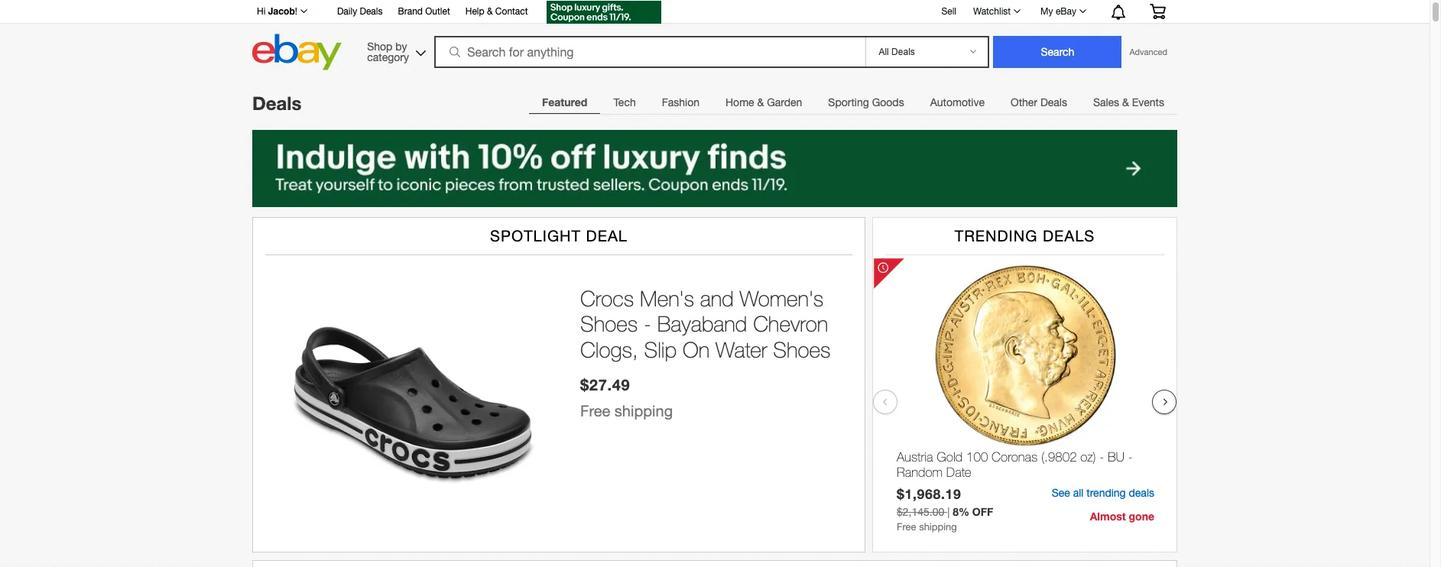 Task type: locate. For each thing, give the bounding box(es) containing it.
shop by category
[[367, 40, 409, 63]]

crocs men's and women's shoes - bayaband chevron clogs, slip on water shoes link
[[580, 286, 849, 363]]

$27.49
[[580, 375, 630, 393]]

& right help
[[487, 6, 493, 17]]

trending
[[955, 227, 1038, 245]]

all
[[1073, 487, 1084, 499]]

featured link
[[529, 87, 601, 118]]

austria gold 100 coronas (.9802 oz) - bu - random date
[[897, 449, 1133, 480]]

free down the $27.49
[[580, 402, 610, 419]]

free down the $2,145.00
[[897, 521, 916, 533]]

ebay
[[1056, 6, 1077, 17]]

garden
[[767, 96, 802, 109]]

sales
[[1093, 96, 1119, 109]]

1 horizontal spatial free
[[897, 521, 916, 533]]

deals inside account navigation
[[360, 6, 383, 17]]

& for garden
[[757, 96, 764, 109]]

help & contact link
[[465, 4, 528, 21]]

see all trending deals
[[1052, 487, 1155, 499]]

shipping
[[615, 402, 673, 419], [919, 521, 957, 533]]

category
[[367, 51, 409, 63]]

bu
[[1108, 449, 1125, 465]]

0 vertical spatial free
[[580, 402, 610, 419]]

brand
[[398, 6, 423, 17]]

1 vertical spatial free
[[897, 521, 916, 533]]

& for contact
[[487, 6, 493, 17]]

shipping down the $27.49
[[615, 402, 673, 419]]

coronas
[[992, 449, 1038, 465]]

sales & events
[[1093, 96, 1165, 109]]

2 horizontal spatial &
[[1122, 96, 1129, 109]]

help & contact
[[465, 6, 528, 17]]

my ebay link
[[1032, 2, 1093, 21]]

featured
[[542, 96, 588, 109]]

off
[[972, 505, 994, 518]]

shoes down chevron
[[773, 337, 831, 362]]

daily deals
[[337, 6, 383, 17]]

daily
[[337, 6, 357, 17]]

deals inside featured menu bar
[[1041, 96, 1067, 109]]

1 horizontal spatial shipping
[[919, 521, 957, 533]]

0 vertical spatial shipping
[[615, 402, 673, 419]]

deals for trending
[[1043, 227, 1095, 245]]

0 horizontal spatial &
[[487, 6, 493, 17]]

- right bu
[[1128, 449, 1133, 465]]

sell link
[[935, 6, 963, 17]]

other deals
[[1011, 96, 1067, 109]]

0 horizontal spatial shoes
[[580, 312, 638, 337]]

&
[[487, 6, 493, 17], [757, 96, 764, 109], [1122, 96, 1129, 109]]

shop by category banner
[[248, 0, 1178, 74]]

-
[[644, 312, 651, 337], [1100, 449, 1104, 465], [1128, 449, 1133, 465]]

chevron
[[753, 312, 828, 337]]

- right oz)
[[1100, 449, 1104, 465]]

austria gold 100 coronas (.9802 oz) - bu - random date link
[[897, 449, 1155, 484]]

0 vertical spatial shoes
[[580, 312, 638, 337]]

shoes
[[580, 312, 638, 337], [773, 337, 831, 362]]

1 horizontal spatial shoes
[[773, 337, 831, 362]]

my
[[1041, 6, 1053, 17]]

free inside $2,145.00 | 8% off free shipping
[[897, 521, 916, 533]]

& inside account navigation
[[487, 6, 493, 17]]

see all trending deals link
[[1052, 487, 1155, 499]]

shoes up clogs,
[[580, 312, 638, 337]]

100
[[966, 449, 988, 465]]

goods
[[872, 96, 904, 109]]

0 horizontal spatial free
[[580, 402, 610, 419]]

daily deals link
[[337, 4, 383, 21]]

- up slip
[[644, 312, 651, 337]]

shipping inside $2,145.00 | 8% off free shipping
[[919, 521, 957, 533]]

spotlight
[[490, 227, 581, 245]]

by
[[396, 40, 407, 52]]

brand outlet link
[[398, 4, 450, 21]]

None submit
[[994, 36, 1122, 68]]

1 vertical spatial shoes
[[773, 337, 831, 362]]

0 horizontal spatial shipping
[[615, 402, 673, 419]]

sell
[[942, 6, 957, 17]]

see
[[1052, 487, 1070, 499]]

& right home at the top right
[[757, 96, 764, 109]]

home & garden link
[[713, 87, 815, 118]]

deals
[[360, 6, 383, 17], [252, 93, 302, 114], [1041, 96, 1067, 109], [1043, 227, 1095, 245]]

bayaband
[[657, 312, 747, 337]]

automotive
[[930, 96, 985, 109]]

0 horizontal spatial -
[[644, 312, 651, 337]]

1 vertical spatial shipping
[[919, 521, 957, 533]]

your shopping cart image
[[1149, 4, 1167, 19]]

1 horizontal spatial &
[[757, 96, 764, 109]]

help
[[465, 6, 484, 17]]

free
[[580, 402, 610, 419], [897, 521, 916, 533]]

tech link
[[601, 87, 649, 118]]

shipping down | on the bottom right of page
[[919, 521, 957, 533]]

deals for daily
[[360, 6, 383, 17]]

& right sales
[[1122, 96, 1129, 109]]

8%
[[953, 505, 970, 518]]

clogs,
[[580, 337, 638, 362]]

on
[[683, 337, 710, 362]]



Task type: vqa. For each thing, say whether or not it's contained in the screenshot.
topmost the Kids'
no



Task type: describe. For each thing, give the bounding box(es) containing it.
trending deals
[[955, 227, 1095, 245]]

spotlight deal
[[490, 227, 628, 245]]

none submit inside shop by category banner
[[994, 36, 1122, 68]]

automotive link
[[917, 87, 998, 118]]

$2,145.00
[[897, 506, 945, 518]]

deal
[[586, 227, 628, 245]]

almost
[[1090, 510, 1126, 523]]

sales & events link
[[1080, 87, 1178, 118]]

austria
[[897, 449, 933, 465]]

men's
[[640, 286, 694, 311]]

watchlist
[[973, 6, 1011, 17]]

women's
[[740, 286, 824, 311]]

- inside 'crocs men's and women's shoes - bayaband chevron clogs, slip on water shoes'
[[644, 312, 651, 337]]

fashion link
[[649, 87, 713, 118]]

deals for other
[[1041, 96, 1067, 109]]

date
[[946, 465, 972, 480]]

gone
[[1129, 510, 1155, 523]]

!
[[295, 6, 297, 17]]

outlet
[[425, 6, 450, 17]]

brand outlet
[[398, 6, 450, 17]]

2 horizontal spatial -
[[1128, 449, 1133, 465]]

$2,145.00 | 8% off free shipping
[[897, 505, 994, 533]]

other
[[1011, 96, 1038, 109]]

indulge with 10% off luxury finds treat yourself iconic pieces from trusted sellers. coupon ends 11/19. image
[[252, 130, 1178, 207]]

shop by category button
[[360, 34, 429, 67]]

other deals link
[[998, 87, 1080, 118]]

deals
[[1129, 487, 1155, 499]]

my ebay
[[1041, 6, 1077, 17]]

featured tab list
[[529, 86, 1178, 118]]

oz)
[[1081, 449, 1096, 465]]

almost gone
[[1090, 510, 1155, 523]]

1 horizontal spatial -
[[1100, 449, 1104, 465]]

home & garden
[[726, 96, 802, 109]]

Search for anything text field
[[437, 37, 863, 67]]

slip
[[644, 337, 677, 362]]

crocs
[[580, 286, 634, 311]]

advanced
[[1130, 47, 1168, 57]]

hi
[[257, 6, 266, 17]]

contact
[[495, 6, 528, 17]]

watchlist link
[[965, 2, 1028, 21]]

sporting goods
[[828, 96, 904, 109]]

events
[[1132, 96, 1165, 109]]

fashion
[[662, 96, 700, 109]]

featured menu bar
[[529, 86, 1178, 118]]

sporting
[[828, 96, 869, 109]]

hi jacob !
[[257, 5, 297, 17]]

and
[[700, 286, 734, 311]]

free shipping
[[580, 402, 673, 419]]

$1,968.19
[[897, 486, 962, 502]]

shop
[[367, 40, 393, 52]]

trending
[[1087, 487, 1126, 499]]

crocs men's and women's shoes - bayaband chevron clogs, slip on water shoes
[[580, 286, 831, 362]]

jacob
[[268, 5, 295, 17]]

water
[[716, 337, 767, 362]]

tech
[[614, 96, 636, 109]]

account navigation
[[248, 0, 1178, 26]]

get the coupon image
[[546, 1, 661, 24]]

advanced link
[[1122, 37, 1175, 67]]

(.9802
[[1041, 449, 1077, 465]]

deals link
[[252, 93, 302, 114]]

sporting goods link
[[815, 87, 917, 118]]

|
[[947, 506, 950, 518]]

& for events
[[1122, 96, 1129, 109]]

home
[[726, 96, 754, 109]]

random
[[897, 465, 943, 480]]

gold
[[937, 449, 963, 465]]



